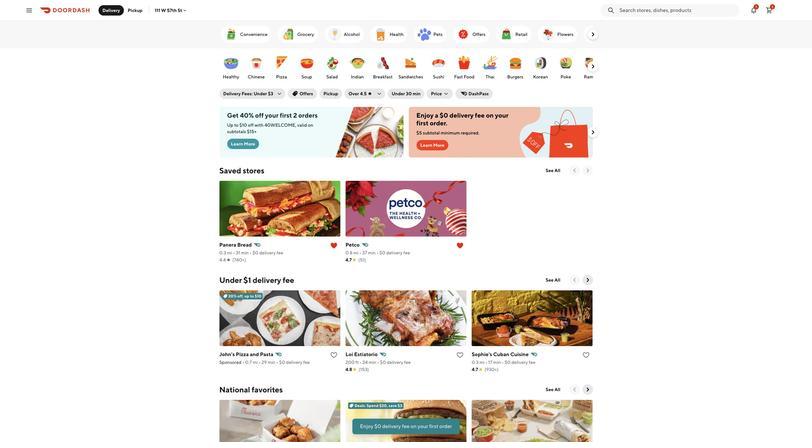 Task type: locate. For each thing, give the bounding box(es) containing it.
mi down panera
[[227, 251, 232, 256]]

4.5
[[360, 91, 367, 96]]

1 horizontal spatial pizza
[[276, 74, 287, 80]]

1 vertical spatial first
[[417, 119, 429, 127]]

1 vertical spatial see all
[[546, 278, 561, 283]]

• right 37
[[377, 251, 379, 256]]

first
[[280, 112, 292, 119], [417, 119, 429, 127], [430, 424, 439, 430]]

0 vertical spatial pickup button
[[124, 5, 146, 15]]

$​0 right 24
[[380, 360, 386, 365]]

$​0 right the 31
[[253, 251, 259, 256]]

2 1 from the left
[[773, 5, 774, 9]]

on down dashpass
[[487, 112, 494, 119]]

click to remove this store from your saved list image
[[457, 242, 464, 250]]

$10 inside "up to $10 off with 40welcome, valid on subtotals $15+"
[[240, 123, 247, 128]]

2 horizontal spatial first
[[430, 424, 439, 430]]

1 vertical spatial off
[[248, 123, 254, 128]]

all
[[555, 168, 561, 173], [555, 278, 561, 283], [555, 387, 561, 393]]

0.3 for panera bread
[[220, 251, 226, 256]]

mi for petco
[[354, 251, 359, 256]]

order.
[[430, 119, 448, 127]]

2 vertical spatial previous button of carousel image
[[572, 387, 578, 393]]

1 click to add this store to your saved list image from the left
[[330, 352, 338, 360]]

24
[[363, 360, 368, 365]]

1 vertical spatial enjoy
[[360, 424, 374, 430]]

0 horizontal spatial learn
[[231, 141, 243, 147]]

delivery inside "link"
[[253, 276, 281, 285]]

200 ft • 24 min • $​0 delivery fee
[[346, 360, 411, 365]]

1 vertical spatial offers
[[300, 91, 313, 96]]

more for 40%
[[244, 141, 255, 147]]

min inside button
[[413, 91, 421, 96]]

0 vertical spatial delivery
[[103, 8, 120, 13]]

1 vertical spatial previous button of carousel image
[[572, 277, 578, 284]]

pickup left 111
[[128, 8, 143, 13]]

2 vertical spatial all
[[555, 387, 561, 393]]

alcohol image
[[327, 27, 343, 42]]

4.7 down 0.8
[[346, 258, 352, 263]]

4.7 for petco
[[346, 258, 352, 263]]

1 horizontal spatial pickup
[[324, 91, 338, 96]]

1 1 from the left
[[756, 5, 758, 9]]

0.3 down sophie's
[[472, 360, 479, 365]]

1 all from the top
[[555, 168, 561, 173]]

pizza left soup
[[276, 74, 287, 80]]

1 horizontal spatial your
[[418, 424, 429, 430]]

to right up
[[250, 294, 254, 299]]

0 horizontal spatial pizza
[[236, 352, 249, 358]]

0 horizontal spatial $3
[[268, 91, 274, 96]]

$0 right 29
[[279, 360, 285, 365]]

$0 down deals: spend $20, save $3 at left bottom
[[375, 424, 382, 430]]

1 vertical spatial 4.7
[[472, 367, 479, 373]]

learn more button for 40%
[[227, 139, 259, 149]]

your
[[265, 112, 279, 119], [496, 112, 509, 119], [418, 424, 429, 430]]

2 vertical spatial on
[[411, 424, 417, 430]]

(930+)
[[485, 367, 499, 373]]

1 vertical spatial $0
[[279, 360, 285, 365]]

to right "up"
[[234, 123, 239, 128]]

more
[[244, 141, 255, 147], [434, 143, 445, 148]]

see all for national favorites
[[546, 387, 561, 393]]

3 see all link from the top
[[542, 385, 565, 395]]

1 vertical spatial to
[[250, 294, 254, 299]]

0 horizontal spatial learn more button
[[227, 139, 259, 149]]

2 horizontal spatial your
[[496, 112, 509, 119]]

0 vertical spatial $10
[[240, 123, 247, 128]]

0 horizontal spatial 0.3
[[220, 251, 226, 256]]

$3 right 'save'
[[398, 404, 403, 409]]

1 horizontal spatial first
[[417, 119, 429, 127]]

next button of carousel image
[[590, 31, 597, 38], [590, 129, 597, 136], [585, 387, 591, 393]]

0 vertical spatial all
[[555, 168, 561, 173]]

$10
[[240, 123, 247, 128], [255, 294, 262, 299]]

offers right offers icon
[[473, 32, 486, 37]]

17
[[489, 360, 493, 365]]

pizza up 0.7 in the bottom left of the page
[[236, 352, 249, 358]]

under left '30'
[[392, 91, 405, 96]]

0 vertical spatial 0.3
[[220, 251, 226, 256]]

learn more down subtotals
[[231, 141, 255, 147]]

under 30 min
[[392, 91, 421, 96]]

min right the 31
[[241, 251, 249, 256]]

1 horizontal spatial 1
[[773, 5, 774, 9]]

delivery down 'save'
[[383, 424, 401, 430]]

all for national favorites
[[555, 387, 561, 393]]

poke
[[561, 74, 572, 80]]

1 horizontal spatial learn more
[[421, 143, 445, 148]]

4.7 left (930+)
[[472, 367, 479, 373]]

pickup for the bottom pickup button
[[324, 91, 338, 96]]

$3 up get 40% off your first 2 orders
[[268, 91, 274, 96]]

$15+
[[247, 129, 257, 134]]

delivery up under $1 delivery fee
[[260, 251, 276, 256]]

1 see all link from the top
[[542, 165, 565, 176]]

burgers
[[508, 74, 524, 80]]

$0
[[440, 112, 449, 119], [279, 360, 285, 365], [375, 424, 382, 430]]

up
[[245, 294, 249, 299]]

0 vertical spatial previous button of carousel image
[[572, 167, 578, 174]]

min for sophie's cuban cuisine
[[494, 360, 501, 365]]

2 vertical spatial $0
[[375, 424, 382, 430]]

0 vertical spatial see
[[546, 168, 554, 173]]

0 vertical spatial pickup
[[128, 8, 143, 13]]

min for petco
[[368, 251, 376, 256]]

1 horizontal spatial off
[[255, 112, 264, 119]]

required.
[[461, 130, 480, 136]]

mi right 0.8
[[354, 251, 359, 256]]

on right valid
[[308, 123, 313, 128]]

learn down subtotal
[[421, 143, 433, 148]]

offers down soup
[[300, 91, 313, 96]]

Store search: begin typing to search for stores available on DoorDash text field
[[620, 7, 736, 14]]

off,
[[238, 294, 244, 299]]

click to add this store to your saved list image
[[330, 352, 338, 360], [457, 352, 464, 360], [583, 352, 591, 360]]

st
[[178, 8, 182, 13]]

offers image
[[456, 27, 472, 42]]

first up the $5
[[417, 119, 429, 127]]

2 previous button of carousel image from the top
[[572, 277, 578, 284]]

2 horizontal spatial click to add this store to your saved list image
[[583, 352, 591, 360]]

1 vertical spatial on
[[308, 123, 313, 128]]

saved stores
[[220, 166, 265, 175]]

over 4.5 button
[[345, 89, 386, 99]]

0 vertical spatial enjoy
[[417, 112, 434, 119]]

john's pizza and pasta
[[220, 352, 274, 358]]

on
[[487, 112, 494, 119], [308, 123, 313, 128], [411, 424, 417, 430]]

see all link for under $1 delivery fee
[[542, 275, 565, 286]]

1 horizontal spatial pickup button
[[320, 89, 342, 99]]

0 horizontal spatial pickup button
[[124, 5, 146, 15]]

1 for 'notification bell' "image"
[[756, 5, 758, 9]]

retail image
[[499, 27, 515, 42]]

fee inside enjoy a $0 delivery fee on your first order.
[[475, 112, 485, 119]]

under inside "link"
[[220, 276, 242, 285]]

subtotals
[[227, 129, 246, 134]]

1 vertical spatial $10
[[255, 294, 262, 299]]

flowers
[[558, 32, 574, 37]]

0 horizontal spatial more
[[244, 141, 255, 147]]

all for under $1 delivery fee
[[555, 278, 561, 283]]

sophie's
[[472, 352, 493, 358]]

learn down subtotals
[[231, 141, 243, 147]]

$1
[[244, 276, 251, 285]]

0 horizontal spatial enjoy
[[360, 424, 374, 430]]

pickup
[[128, 8, 143, 13], [324, 91, 338, 96]]

1 vertical spatial next button of carousel image
[[585, 167, 591, 174]]

0 horizontal spatial under
[[220, 276, 242, 285]]

1 right 'notification bell' "image"
[[773, 5, 774, 9]]

more for a
[[434, 143, 445, 148]]

pickup down salad
[[324, 91, 338, 96]]

0.3
[[220, 251, 226, 256], [472, 360, 479, 365]]

0 horizontal spatial to
[[234, 123, 239, 128]]

0 vertical spatial to
[[234, 123, 239, 128]]

3 see all from the top
[[546, 387, 561, 393]]

under up 20%
[[220, 276, 242, 285]]

next button of carousel image for under $1 delivery fee
[[585, 277, 591, 284]]

$10 right up
[[255, 294, 262, 299]]

your inside enjoy a $0 delivery fee on your first order.
[[496, 112, 509, 119]]

1 vertical spatial pickup button
[[320, 89, 342, 99]]

convenience image
[[223, 27, 239, 42]]

on inside enjoy a $0 delivery fee on your first order.
[[487, 112, 494, 119]]

delivery button
[[99, 5, 124, 15]]

first left order
[[430, 424, 439, 430]]

mi for sophie's cuban cuisine
[[480, 360, 485, 365]]

40welcome,
[[265, 123, 297, 128]]

1 horizontal spatial $10
[[255, 294, 262, 299]]

1 horizontal spatial click to add this store to your saved list image
[[457, 352, 464, 360]]

2 see all from the top
[[546, 278, 561, 283]]

0 vertical spatial $0
[[440, 112, 449, 119]]

min right 24
[[369, 360, 377, 365]]

0 vertical spatial next button of carousel image
[[590, 63, 597, 70]]

20%
[[229, 294, 237, 299]]

1 horizontal spatial learn more button
[[417, 140, 449, 151]]

delivery right 24
[[387, 360, 404, 365]]

to
[[234, 123, 239, 128], [250, 294, 254, 299]]

2 see all link from the top
[[542, 275, 565, 286]]

2 vertical spatial see all link
[[542, 385, 565, 395]]

price
[[431, 91, 442, 96]]

4.4
[[220, 258, 226, 263]]

learn more
[[231, 141, 255, 147], [421, 143, 445, 148]]

1 horizontal spatial $3
[[398, 404, 403, 409]]

2 horizontal spatial on
[[487, 112, 494, 119]]

previous button of carousel image
[[572, 167, 578, 174], [572, 277, 578, 284], [572, 387, 578, 393]]

min for loi estiatorio
[[369, 360, 377, 365]]

1 vertical spatial 0.3
[[472, 360, 479, 365]]

2 vertical spatial see
[[546, 387, 554, 393]]

cuisine
[[511, 352, 529, 358]]

1 horizontal spatial learn
[[421, 143, 433, 148]]

sponsored
[[220, 360, 242, 365]]

1 previous button of carousel image from the top
[[572, 167, 578, 174]]

1 vertical spatial pizza
[[236, 352, 249, 358]]

click to add this store to your saved list image for cuisine
[[583, 352, 591, 360]]

soup
[[302, 74, 312, 80]]

• down bread
[[250, 251, 252, 256]]

0 horizontal spatial off
[[248, 123, 254, 128]]

delivery inside 'button'
[[103, 8, 120, 13]]

$​0 for petco
[[380, 251, 386, 256]]

3 click to add this store to your saved list image from the left
[[583, 352, 591, 360]]

0.3 up 4.4
[[220, 251, 226, 256]]

4.7 for sophie's cuban cuisine
[[472, 367, 479, 373]]

on inside "up to $10 off with 40welcome, valid on subtotals $15+"
[[308, 123, 313, 128]]

delivery up required.
[[450, 112, 474, 119]]

catering image
[[587, 27, 603, 42]]

• left 0.7 in the bottom left of the page
[[243, 360, 245, 365]]

under inside button
[[392, 91, 405, 96]]

mi for panera bread
[[227, 251, 232, 256]]

2 horizontal spatial under
[[392, 91, 405, 96]]

fee
[[475, 112, 485, 119], [277, 251, 283, 256], [404, 251, 410, 256], [283, 276, 294, 285], [304, 360, 310, 365], [405, 360, 411, 365], [529, 360, 536, 365], [402, 424, 410, 430]]

0 horizontal spatial $10
[[240, 123, 247, 128]]

min right 17
[[494, 360, 501, 365]]

delivery fees: under $3
[[223, 91, 274, 96]]

more down subtotal
[[434, 143, 445, 148]]

3 all from the top
[[555, 387, 561, 393]]

under $1 delivery fee
[[220, 276, 294, 285]]

see all link for national favorites
[[542, 385, 565, 395]]

more down $15+
[[244, 141, 255, 147]]

delivery
[[450, 112, 474, 119], [260, 251, 276, 256], [387, 251, 403, 256], [253, 276, 281, 285], [286, 360, 303, 365], [387, 360, 404, 365], [512, 360, 528, 365], [383, 424, 401, 430]]

$​0 right 37
[[380, 251, 386, 256]]

enjoy left a
[[417, 112, 434, 119]]

delivery right 29
[[286, 360, 303, 365]]

off up $15+
[[248, 123, 254, 128]]

under
[[254, 91, 267, 96], [392, 91, 405, 96], [220, 276, 242, 285]]

1 vertical spatial see all link
[[542, 275, 565, 286]]

2 horizontal spatial $0
[[440, 112, 449, 119]]

(740+)
[[233, 258, 246, 263]]

w
[[161, 8, 166, 13]]

convenience link
[[221, 26, 272, 43]]

see for saved stores
[[546, 168, 554, 173]]

0 horizontal spatial first
[[280, 112, 292, 119]]

4.8
[[346, 367, 353, 373]]

health
[[390, 32, 404, 37]]

min right 37
[[368, 251, 376, 256]]

1 vertical spatial pickup
[[324, 91, 338, 96]]

3 previous button of carousel image from the top
[[572, 387, 578, 393]]

1 vertical spatial next button of carousel image
[[590, 129, 597, 136]]

1 left 0 items, open order cart image
[[756, 5, 758, 9]]

under for under $1 delivery fee
[[220, 276, 242, 285]]

• left 29
[[259, 360, 261, 365]]

111
[[155, 8, 160, 13]]

1 see all from the top
[[546, 168, 561, 173]]

min
[[413, 91, 421, 96], [241, 251, 249, 256], [368, 251, 376, 256], [268, 360, 276, 365], [369, 360, 377, 365], [494, 360, 501, 365]]

1 horizontal spatial 4.7
[[472, 367, 479, 373]]

panera bread
[[220, 242, 252, 248]]

learn more down subtotal
[[421, 143, 445, 148]]

0 vertical spatial $3
[[268, 91, 274, 96]]

enjoy down spend
[[360, 424, 374, 430]]

saved
[[220, 166, 241, 175]]

first left 2
[[280, 112, 292, 119]]

sushi
[[433, 74, 445, 80]]

under right fees:
[[254, 91, 267, 96]]

chinese
[[248, 74, 265, 80]]

min right '30'
[[413, 91, 421, 96]]

mi down sophie's
[[480, 360, 485, 365]]

$20,
[[380, 404, 388, 409]]

• left 17
[[486, 360, 488, 365]]

0 vertical spatial see all
[[546, 168, 561, 173]]

next button of carousel image
[[590, 63, 597, 70], [585, 167, 591, 174], [585, 277, 591, 284]]

pickup button down salad
[[320, 89, 342, 99]]

pickup button left 111
[[124, 5, 146, 15]]

all for saved stores
[[555, 168, 561, 173]]

$​0 down cuban
[[505, 360, 511, 365]]

mi
[[227, 251, 232, 256], [354, 251, 359, 256], [253, 360, 258, 365], [480, 360, 485, 365]]

0 horizontal spatial delivery
[[103, 8, 120, 13]]

1 horizontal spatial delivery
[[223, 91, 241, 96]]

2 vertical spatial first
[[430, 424, 439, 430]]

1 inside button
[[773, 5, 774, 9]]

off up with in the top of the page
[[255, 112, 264, 119]]

fast
[[455, 74, 463, 80]]

convenience
[[240, 32, 268, 37]]

0 vertical spatial pizza
[[276, 74, 287, 80]]

0 vertical spatial next button of carousel image
[[590, 31, 597, 38]]

delivery right $1
[[253, 276, 281, 285]]

$0 inside enjoy a $0 delivery fee on your first order.
[[440, 112, 449, 119]]

on left order
[[411, 424, 417, 430]]

0 vertical spatial 4.7
[[346, 258, 352, 263]]

$0 right a
[[440, 112, 449, 119]]

0.7
[[245, 360, 252, 365]]

0 horizontal spatial click to add this store to your saved list image
[[330, 352, 338, 360]]

0 vertical spatial see all link
[[542, 165, 565, 176]]

cuban
[[494, 352, 510, 358]]

enjoy inside enjoy a $0 delivery fee on your first order.
[[417, 112, 434, 119]]

learn more button down subtotals
[[227, 139, 259, 149]]

1 horizontal spatial $0
[[375, 424, 382, 430]]

0 vertical spatial on
[[487, 112, 494, 119]]

1 vertical spatial see
[[546, 278, 554, 283]]

0 horizontal spatial on
[[308, 123, 313, 128]]

delivery inside enjoy a $0 delivery fee on your first order.
[[450, 112, 474, 119]]

0 horizontal spatial learn more
[[231, 141, 255, 147]]

1 horizontal spatial more
[[434, 143, 445, 148]]

learn for get 40% off your first 2 orders
[[231, 141, 243, 147]]

1 vertical spatial all
[[555, 278, 561, 283]]

0 horizontal spatial pickup
[[128, 8, 143, 13]]

3 see from the top
[[546, 387, 554, 393]]

2 vertical spatial next button of carousel image
[[585, 277, 591, 284]]

2 vertical spatial see all
[[546, 387, 561, 393]]

$​0 for panera bread
[[253, 251, 259, 256]]

petco
[[346, 242, 360, 248]]

2 all from the top
[[555, 278, 561, 283]]

2 see from the top
[[546, 278, 554, 283]]

learn more button down subtotal
[[417, 140, 449, 151]]

1 see from the top
[[546, 168, 554, 173]]

1 horizontal spatial enjoy
[[417, 112, 434, 119]]

min right 29
[[268, 360, 276, 365]]

enjoy for enjoy $0 delivery fee on your first order
[[360, 424, 374, 430]]

0 horizontal spatial 1
[[756, 5, 758, 9]]

• right ft on the left
[[360, 360, 362, 365]]

0.3 mi • 31 min • $​0 delivery fee
[[220, 251, 283, 256]]

$10 up subtotals
[[240, 123, 247, 128]]

1 horizontal spatial 0.3
[[472, 360, 479, 365]]



Task type: vqa. For each thing, say whether or not it's contained in the screenshot.
"Return from search" IMAGE
no



Task type: describe. For each thing, give the bounding box(es) containing it.
offers inside button
[[300, 91, 313, 96]]

2 click to add this store to your saved list image from the left
[[457, 352, 464, 360]]

enjoy $0 delivery fee on your first order
[[360, 424, 452, 430]]

learn more for a
[[421, 143, 445, 148]]

0.8
[[346, 251, 353, 256]]

0.8 mi • 37 min • $​0 delivery fee
[[346, 251, 410, 256]]

open menu image
[[25, 6, 33, 14]]

offers link
[[453, 26, 490, 43]]

29
[[262, 360, 267, 365]]

1 horizontal spatial on
[[411, 424, 417, 430]]

offers button
[[288, 89, 317, 99]]

0 vertical spatial off
[[255, 112, 264, 119]]

sandwiches
[[399, 74, 423, 80]]

0.3 for sophie's cuban cuisine
[[472, 360, 479, 365]]

to inside "up to $10 off with 40welcome, valid on subtotals $15+"
[[234, 123, 239, 128]]

1 horizontal spatial offers
[[473, 32, 486, 37]]

• left 37
[[360, 251, 362, 256]]

fee inside "link"
[[283, 276, 294, 285]]

healthy
[[223, 74, 239, 80]]

panera
[[220, 242, 236, 248]]

30
[[406, 91, 412, 96]]

2
[[294, 112, 297, 119]]

0.3 mi • 17 min • $​0 delivery fee
[[472, 360, 536, 365]]

enjoy for enjoy a $0 delivery fee on your first order.
[[417, 112, 434, 119]]

save
[[389, 404, 397, 409]]

1 for 0 items, open order cart image
[[773, 5, 774, 9]]

grocery image
[[281, 27, 296, 42]]

pets image
[[417, 27, 433, 42]]

• right 24
[[378, 360, 380, 365]]

see for under $1 delivery fee
[[546, 278, 554, 283]]

and
[[250, 352, 259, 358]]

enjoy a $0 delivery fee on your first order.
[[417, 112, 509, 127]]

thai
[[486, 74, 495, 80]]

next button of carousel image for saved stores
[[585, 167, 591, 174]]

deals: spend $20, save $3
[[355, 404, 403, 409]]

$5
[[417, 130, 422, 136]]

57th
[[167, 8, 177, 13]]

flowers image
[[541, 27, 557, 42]]

200
[[346, 360, 355, 365]]

retail
[[516, 32, 528, 37]]

(51)
[[359, 258, 366, 263]]

subtotal
[[423, 130, 440, 136]]

a
[[435, 112, 439, 119]]

ft
[[356, 360, 359, 365]]

favorites
[[252, 386, 283, 395]]

0 horizontal spatial your
[[265, 112, 279, 119]]

up
[[227, 123, 234, 128]]

with
[[255, 123, 264, 128]]

previous button of carousel image for national favorites
[[572, 387, 578, 393]]

get 40% off your first 2 orders
[[227, 112, 318, 119]]

dashpass button
[[456, 89, 493, 99]]

click to add this store to your saved list image for and
[[330, 352, 338, 360]]

john's
[[220, 352, 235, 358]]

price button
[[427, 89, 453, 99]]

1 vertical spatial $3
[[398, 404, 403, 409]]

sponsored • 0.7 mi • 29 min • $0 delivery fee
[[220, 360, 310, 365]]

order
[[440, 424, 452, 430]]

fast food
[[455, 74, 475, 80]]

see all link for saved stores
[[542, 165, 565, 176]]

grocery
[[298, 32, 314, 37]]

saved stores link
[[220, 165, 265, 176]]

off inside "up to $10 off with 40welcome, valid on subtotals $15+"
[[248, 123, 254, 128]]

health image
[[373, 27, 389, 42]]

alcohol
[[344, 32, 360, 37]]

31
[[236, 251, 240, 256]]

breakfast
[[373, 74, 393, 80]]

click to remove this store from your saved list image
[[330, 242, 338, 250]]

notification bell image
[[751, 6, 758, 14]]

flowers link
[[538, 26, 578, 43]]

min for panera bread
[[241, 251, 249, 256]]

learn more button for a
[[417, 140, 449, 151]]

1 horizontal spatial under
[[254, 91, 267, 96]]

$​0 for sophie's cuban cuisine
[[505, 360, 511, 365]]

over 4.5
[[349, 91, 367, 96]]

1 button
[[764, 4, 777, 17]]

pets link
[[414, 26, 447, 43]]

learn more for 40%
[[231, 141, 255, 147]]

pickup for the topmost pickup button
[[128, 8, 143, 13]]

dashpass
[[469, 91, 489, 96]]

see for national favorites
[[546, 387, 554, 393]]

40%
[[240, 112, 254, 119]]

(153)
[[359, 367, 369, 373]]

previous button of carousel image for saved stores
[[572, 167, 578, 174]]

bread
[[238, 242, 252, 248]]

korean
[[534, 74, 549, 80]]

loi
[[346, 352, 353, 358]]

• left the 31
[[233, 251, 235, 256]]

national
[[220, 386, 250, 395]]

sophie's cuban cuisine
[[472, 352, 529, 358]]

2 vertical spatial next button of carousel image
[[585, 387, 591, 393]]

under for under 30 min
[[392, 91, 405, 96]]

over
[[349, 91, 359, 96]]

delivery for delivery fees: under $3
[[223, 91, 241, 96]]

fees:
[[242, 91, 253, 96]]

first inside enjoy a $0 delivery fee on your first order.
[[417, 119, 429, 127]]

learn for enjoy a $0 delivery fee on your first order.
[[421, 143, 433, 148]]

valid
[[298, 123, 307, 128]]

delivery down cuisine
[[512, 360, 528, 365]]

deals:
[[355, 404, 366, 409]]

mi right 0.7 in the bottom left of the page
[[253, 360, 258, 365]]

get
[[227, 112, 239, 119]]

health link
[[371, 26, 408, 43]]

37
[[363, 251, 367, 256]]

previous button of carousel image for under $1 delivery fee
[[572, 277, 578, 284]]

$​0 for loi estiatorio
[[380, 360, 386, 365]]

ramen
[[584, 74, 599, 80]]

under $1 delivery fee link
[[220, 275, 294, 286]]

under 30 min button
[[388, 89, 425, 99]]

20% off, up to $10
[[229, 294, 262, 299]]

1 horizontal spatial to
[[250, 294, 254, 299]]

alcohol link
[[325, 26, 364, 43]]

grocery link
[[278, 26, 318, 43]]

retail link
[[496, 26, 532, 43]]

$5 subtotal minimum required.
[[417, 130, 480, 136]]

delivery for delivery
[[103, 8, 120, 13]]

national favorites
[[220, 386, 283, 395]]

see all for under $1 delivery fee
[[546, 278, 561, 283]]

• right 29
[[277, 360, 279, 365]]

orders
[[299, 112, 318, 119]]

delivery right 37
[[387, 251, 403, 256]]

food
[[464, 74, 475, 80]]

0 items, open order cart image
[[766, 6, 774, 14]]

0 horizontal spatial $0
[[279, 360, 285, 365]]

pets
[[434, 32, 443, 37]]

see all for saved stores
[[546, 168, 561, 173]]

indian
[[351, 74, 364, 80]]

• down cuban
[[502, 360, 504, 365]]

loi estiatorio
[[346, 352, 378, 358]]

0 vertical spatial first
[[280, 112, 292, 119]]

national favorites link
[[220, 385, 283, 395]]



